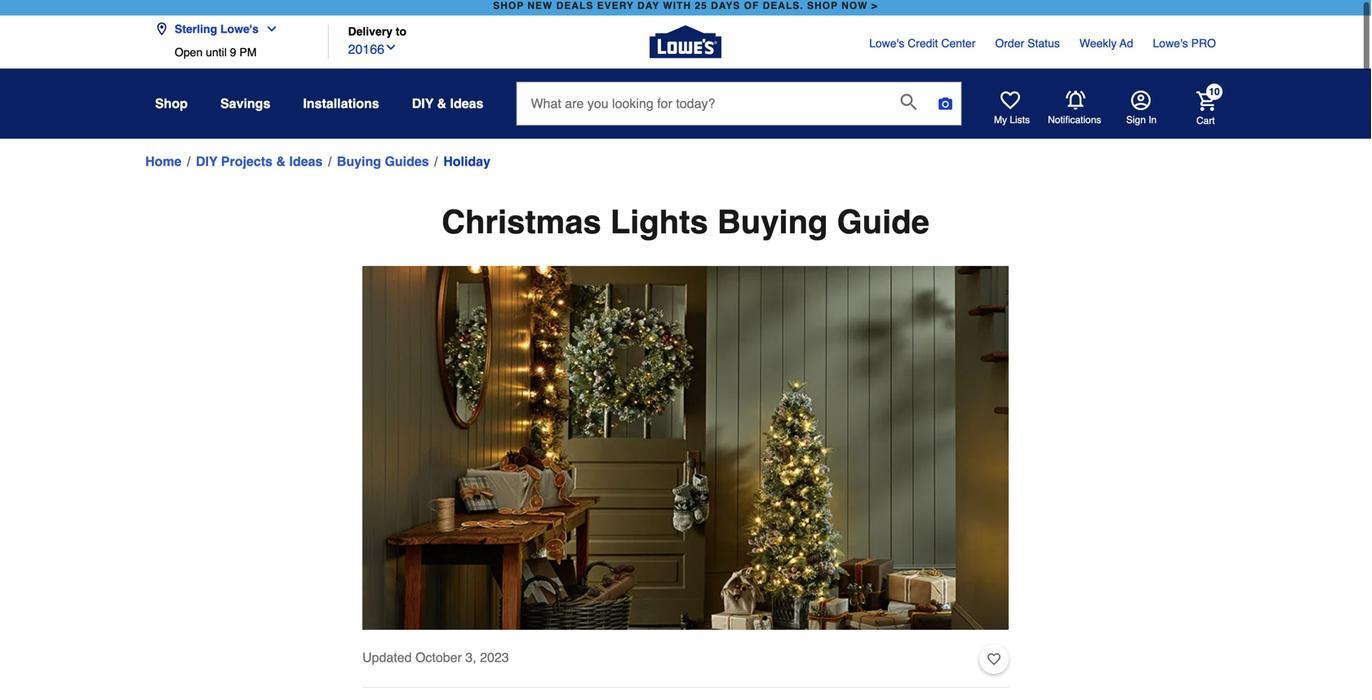 Task type: vqa. For each thing, say whether or not it's contained in the screenshot.
the Open
yes



Task type: locate. For each thing, give the bounding box(es) containing it.
0 vertical spatial diy
[[412, 96, 434, 111]]

ideas
[[450, 96, 484, 111], [289, 154, 323, 169]]

&
[[437, 96, 447, 111], [276, 154, 286, 169]]

1 horizontal spatial ideas
[[450, 96, 484, 111]]

chevron down image
[[259, 22, 278, 36], [385, 41, 398, 54]]

ideas right "projects"
[[289, 154, 323, 169]]

lowe's up 9
[[220, 22, 259, 36]]

guide
[[837, 203, 930, 241]]

3,
[[466, 650, 477, 665]]

0 horizontal spatial buying
[[337, 154, 381, 169]]

ideas up holiday
[[450, 96, 484, 111]]

10
[[1209, 86, 1220, 98]]

buying guides link
[[337, 152, 429, 171]]

chevron down image inside sterling lowe's button
[[259, 22, 278, 36]]

0 vertical spatial &
[[437, 96, 447, 111]]

buying
[[337, 154, 381, 169], [718, 203, 828, 241]]

lowe's for lowe's pro
[[1153, 37, 1189, 50]]

diy
[[412, 96, 434, 111], [196, 154, 218, 169]]

sterling lowe's button
[[155, 13, 285, 46]]

of
[[744, 0, 760, 11]]

diy inside diy projects & ideas link
[[196, 154, 218, 169]]

order
[[996, 37, 1025, 50]]

0 horizontal spatial lowe's
[[220, 22, 259, 36]]

holiday
[[443, 154, 491, 169]]

None search field
[[516, 82, 962, 141]]

installations button
[[303, 89, 379, 118]]

lowe's pro link
[[1153, 35, 1217, 51]]

>
[[872, 0, 878, 11]]

1 vertical spatial &
[[276, 154, 286, 169]]

1 vertical spatial diy
[[196, 154, 218, 169]]

lowe's left credit
[[870, 37, 905, 50]]

home
[[145, 154, 182, 169]]

diy inside 'diy & ideas' button
[[412, 96, 434, 111]]

a home entryway decorated for christmas with lighted wreath, garland, and a prelit christmas tree. image
[[363, 266, 1009, 630]]

lowe's
[[220, 22, 259, 36], [870, 37, 905, 50], [1153, 37, 1189, 50]]

0 horizontal spatial chevron down image
[[259, 22, 278, 36]]

new
[[528, 0, 553, 11]]

my
[[994, 114, 1008, 126]]

ideas inside button
[[450, 96, 484, 111]]

shop
[[155, 96, 188, 111]]

now
[[842, 0, 868, 11]]

open until 9 pm
[[175, 46, 257, 59]]

& right "projects"
[[276, 154, 286, 169]]

0 horizontal spatial diy
[[196, 154, 218, 169]]

lowe's home improvement account image
[[1132, 91, 1151, 110]]

diy projects & ideas
[[196, 154, 323, 169]]

0 horizontal spatial ideas
[[289, 154, 323, 169]]

& up holiday
[[437, 96, 447, 111]]

shop button
[[155, 89, 188, 118]]

1 horizontal spatial chevron down image
[[385, 41, 398, 54]]

1 vertical spatial buying
[[718, 203, 828, 241]]

shop left new
[[493, 0, 524, 11]]

until
[[206, 46, 227, 59]]

2 horizontal spatial lowe's
[[1153, 37, 1189, 50]]

0 vertical spatial ideas
[[450, 96, 484, 111]]

lowe's home improvement cart image
[[1197, 91, 1217, 111]]

buying guides
[[337, 154, 429, 169]]

lights
[[611, 203, 709, 241]]

shop
[[493, 0, 524, 11], [807, 0, 838, 11]]

lowe's left pro
[[1153, 37, 1189, 50]]

diy & ideas button
[[412, 89, 484, 118]]

diy left "projects"
[[196, 154, 218, 169]]

savings
[[220, 96, 271, 111]]

weekly ad
[[1080, 37, 1134, 50]]

diy & ideas
[[412, 96, 484, 111]]

9
[[230, 46, 236, 59]]

1 horizontal spatial lowe's
[[870, 37, 905, 50]]

order status link
[[996, 35, 1060, 51]]

guides
[[385, 154, 429, 169]]

lowe's pro
[[1153, 37, 1217, 50]]

diy up the guides
[[412, 96, 434, 111]]

0 vertical spatial buying
[[337, 154, 381, 169]]

lowe's credit center link
[[870, 35, 976, 51]]

sterling
[[175, 22, 217, 36]]

1 horizontal spatial diy
[[412, 96, 434, 111]]

Search Query text field
[[517, 82, 888, 125]]

0 horizontal spatial shop
[[493, 0, 524, 11]]

in
[[1149, 114, 1157, 126]]

1 vertical spatial ideas
[[289, 154, 323, 169]]

1 vertical spatial chevron down image
[[385, 41, 398, 54]]

shop left now at top
[[807, 0, 838, 11]]

1 horizontal spatial shop
[[807, 0, 838, 11]]

delivery
[[348, 25, 393, 38]]

cart
[[1197, 115, 1215, 126]]

1 horizontal spatial &
[[437, 96, 447, 111]]

diy projects & ideas link
[[196, 152, 323, 171]]

lowe's home improvement lists image
[[1001, 91, 1021, 110]]

sign in
[[1127, 114, 1157, 126]]

0 horizontal spatial &
[[276, 154, 286, 169]]

1 horizontal spatial buying
[[718, 203, 828, 241]]

heart outline image
[[988, 651, 1001, 669]]

0 vertical spatial chevron down image
[[259, 22, 278, 36]]

updated october 3, 2023
[[363, 650, 509, 665]]



Task type: describe. For each thing, give the bounding box(es) containing it.
delivery to
[[348, 25, 407, 38]]

center
[[942, 37, 976, 50]]

pro
[[1192, 37, 1217, 50]]

sterling lowe's
[[175, 22, 259, 36]]

every
[[597, 0, 634, 11]]

home link
[[145, 152, 182, 171]]

sign
[[1127, 114, 1146, 126]]

diy for diy & ideas
[[412, 96, 434, 111]]

camera image
[[938, 96, 954, 112]]

status
[[1028, 37, 1060, 50]]

to
[[396, 25, 407, 38]]

christmas lights buying guide
[[442, 203, 930, 241]]

& inside button
[[437, 96, 447, 111]]

projects
[[221, 154, 273, 169]]

christmas
[[442, 203, 601, 241]]

notifications
[[1048, 114, 1102, 126]]

chevron down image inside 20166 button
[[385, 41, 398, 54]]

lists
[[1010, 114, 1030, 126]]

2 shop from the left
[[807, 0, 838, 11]]

holiday link
[[443, 152, 491, 171]]

pm
[[240, 46, 257, 59]]

20166 button
[[348, 38, 398, 59]]

ad
[[1120, 37, 1134, 50]]

october
[[416, 650, 462, 665]]

lowe's for lowe's credit center
[[870, 37, 905, 50]]

deals.
[[763, 0, 804, 11]]

20166
[[348, 42, 385, 57]]

location image
[[155, 22, 168, 36]]

weekly ad link
[[1080, 35, 1134, 51]]

with
[[663, 0, 692, 11]]

shop new deals every day with 25 days of deals. shop now >
[[493, 0, 878, 11]]

2023
[[480, 650, 509, 665]]

day
[[638, 0, 660, 11]]

lowe's home improvement logo image
[[650, 6, 722, 78]]

order status
[[996, 37, 1060, 50]]

credit
[[908, 37, 938, 50]]

updated
[[363, 650, 412, 665]]

savings button
[[220, 89, 271, 118]]

my lists link
[[994, 91, 1030, 127]]

days
[[711, 0, 741, 11]]

25
[[695, 0, 708, 11]]

open
[[175, 46, 203, 59]]

shop new deals every day with 25 days of deals. shop now > link
[[490, 0, 882, 16]]

deals
[[557, 0, 594, 11]]

search image
[[901, 94, 917, 110]]

sign in button
[[1127, 91, 1157, 127]]

my lists
[[994, 114, 1030, 126]]

diy for diy projects & ideas
[[196, 154, 218, 169]]

installations
[[303, 96, 379, 111]]

lowe's credit center
[[870, 37, 976, 50]]

lowe's home improvement notification center image
[[1066, 91, 1086, 110]]

lowe's inside button
[[220, 22, 259, 36]]

weekly
[[1080, 37, 1117, 50]]

1 shop from the left
[[493, 0, 524, 11]]



